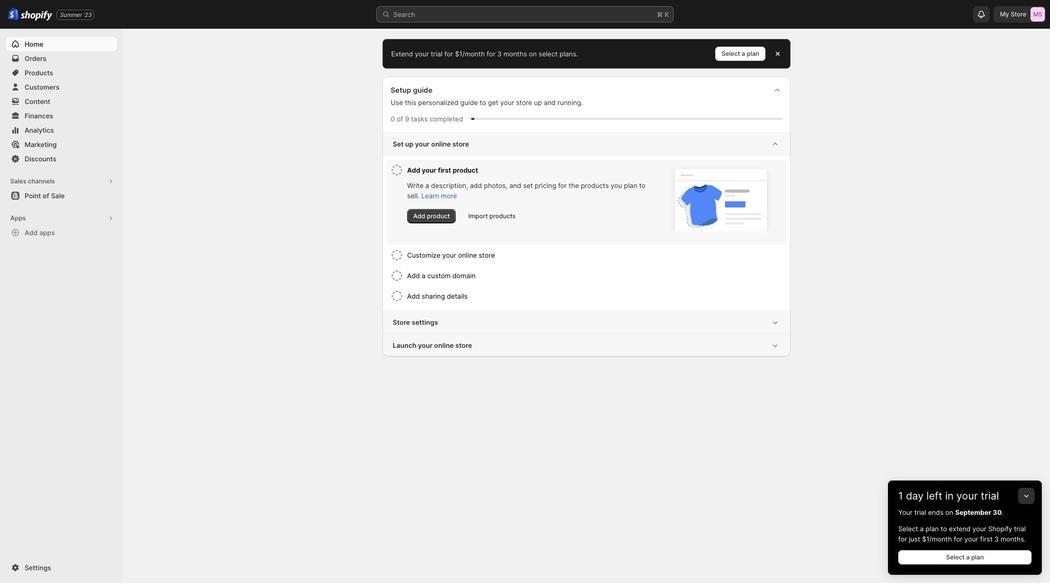 Task type: describe. For each thing, give the bounding box(es) containing it.
store down details
[[455, 342, 472, 350]]

point of sale button
[[0, 189, 123, 203]]

use
[[391, 98, 403, 107]]

products inside write a description, add photos, and set pricing for the products you plan to sell.
[[581, 182, 609, 190]]

first inside dropdown button
[[438, 166, 451, 174]]

finances link
[[6, 109, 117, 123]]

1 horizontal spatial and
[[544, 98, 556, 107]]

a for to
[[920, 525, 924, 533]]

discounts link
[[6, 152, 117, 166]]

settings link
[[6, 561, 117, 575]]

products link
[[6, 66, 117, 80]]

details
[[447, 292, 468, 300]]

for down extend
[[954, 535, 963, 544]]

channels
[[28, 177, 55, 185]]

learn more link
[[421, 192, 457, 200]]

pricing
[[535, 182, 556, 190]]

apps button
[[6, 211, 117, 226]]

left
[[927, 490, 942, 503]]

my store image
[[1031, 7, 1045, 22]]

add for add a custom domain
[[407, 272, 420, 280]]

import
[[468, 212, 488, 220]]

first inside select a plan to extend your shopify trial for just $1/month for your first 3 months.
[[980, 535, 993, 544]]

settings
[[412, 318, 438, 327]]

search
[[393, 10, 415, 18]]

0 vertical spatial online
[[431, 140, 451, 148]]

plan inside select a plan to extend your shopify trial for just $1/month for your first 3 months.
[[926, 525, 939, 533]]

set up your online store
[[393, 140, 469, 148]]

add your first product
[[407, 166, 478, 174]]

0
[[391, 115, 395, 123]]

get
[[488, 98, 498, 107]]

0 horizontal spatial select a plan
[[722, 50, 759, 57]]

extend
[[391, 50, 413, 58]]

learn
[[421, 192, 439, 200]]

3 inside select a plan to extend your shopify trial for just $1/month for your first 3 months.
[[995, 535, 999, 544]]

product inside dropdown button
[[453, 166, 478, 174]]

this
[[405, 98, 416, 107]]

sell.
[[407, 192, 420, 200]]

apps
[[10, 214, 26, 222]]

1 vertical spatial products
[[489, 212, 516, 220]]

trial inside select a plan to extend your shopify trial for just $1/month for your first 3 months.
[[1014, 525, 1026, 533]]

1 day left in your trial
[[898, 490, 999, 503]]

trial inside dropdown button
[[981, 490, 999, 503]]

summer '23 link
[[57, 9, 94, 20]]

completed
[[430, 115, 463, 123]]

sales channels
[[10, 177, 55, 185]]

finances
[[25, 112, 53, 120]]

shopify image
[[21, 11, 52, 21]]

marketing link
[[6, 137, 117, 152]]

customize your online store button
[[407, 245, 782, 266]]

content link
[[6, 94, 117, 109]]

orders
[[25, 54, 46, 63]]

settings
[[25, 564, 51, 572]]

point of sale link
[[6, 189, 117, 203]]

just
[[909, 535, 920, 544]]

mark add sharing details as done image
[[391, 290, 403, 303]]

personalized
[[418, 98, 459, 107]]

customize
[[407, 251, 440, 259]]

⌘ k
[[657, 10, 669, 18]]

your
[[898, 509, 913, 517]]

30
[[993, 509, 1002, 517]]

add apps button
[[6, 226, 117, 240]]

orders link
[[6, 51, 117, 66]]

1
[[898, 490, 903, 503]]

sale
[[51, 192, 65, 200]]

for right extend
[[444, 50, 453, 58]]

learn more
[[421, 192, 457, 200]]

your right get
[[500, 98, 514, 107]]

custom
[[427, 272, 451, 280]]

online for customize your online store
[[458, 251, 477, 259]]

months.
[[1001, 535, 1026, 544]]

set
[[523, 182, 533, 190]]

add sharing details button
[[407, 286, 782, 307]]

select a plan to extend your shopify trial for just $1/month for your first 3 months.
[[898, 525, 1026, 544]]

store down 'import products' link
[[479, 251, 495, 259]]

select a plan inside 1 day left in your trial element
[[946, 554, 984, 561]]

on inside 1 day left in your trial element
[[945, 509, 953, 517]]

plan inside write a description, add photos, and set pricing for the products you plan to sell.
[[624, 182, 637, 190]]

add product link
[[407, 209, 456, 224]]

of for sale
[[43, 192, 49, 200]]

add sharing details
[[407, 292, 468, 300]]

customers link
[[6, 80, 117, 94]]

1 day left in your trial button
[[888, 481, 1042, 503]]

add product
[[413, 212, 450, 220]]

0 vertical spatial select
[[722, 50, 740, 57]]

extend your trial for $1/month for 3 months on select plans.
[[391, 50, 578, 58]]

day
[[906, 490, 924, 503]]

ends
[[928, 509, 944, 517]]

your up add a custom domain
[[442, 251, 456, 259]]

import products link
[[462, 209, 522, 224]]

content
[[25, 97, 50, 106]]

9
[[405, 115, 409, 123]]

shopify
[[988, 525, 1012, 533]]

customize your online store
[[407, 251, 495, 259]]

september
[[955, 509, 991, 517]]

to inside select a plan to extend your shopify trial for just $1/month for your first 3 months.
[[941, 525, 947, 533]]

point of sale
[[25, 192, 65, 200]]

add your first product button
[[407, 160, 651, 180]]

description,
[[431, 182, 468, 190]]

.
[[1002, 509, 1004, 517]]

store settings button
[[383, 311, 791, 334]]

store right get
[[516, 98, 532, 107]]

0 vertical spatial 3
[[497, 50, 502, 58]]



Task type: locate. For each thing, give the bounding box(es) containing it.
you
[[611, 182, 622, 190]]

of left the sale
[[43, 192, 49, 200]]

add left apps at the left
[[25, 229, 38, 237]]

2 horizontal spatial select
[[946, 554, 965, 561]]

your right set
[[415, 140, 430, 148]]

my
[[1000, 10, 1009, 18]]

select a plan link inside 1 day left in your trial element
[[898, 551, 1032, 565]]

setup
[[391, 86, 411, 94]]

your up write
[[422, 166, 436, 174]]

3 down shopify
[[995, 535, 999, 544]]

home link
[[6, 37, 117, 51]]

1 horizontal spatial to
[[639, 182, 646, 190]]

add right the mark add sharing details as done icon
[[407, 292, 420, 300]]

add your first product element
[[407, 180, 651, 224]]

to inside write a description, add photos, and set pricing for the products you plan to sell.
[[639, 182, 646, 190]]

online down settings
[[434, 342, 454, 350]]

trial right extend
[[431, 50, 443, 58]]

2 vertical spatial select
[[946, 554, 965, 561]]

product
[[453, 166, 478, 174], [427, 212, 450, 220]]

0 horizontal spatial store
[[393, 318, 410, 327]]

add for add sharing details
[[407, 292, 420, 300]]

guide up this on the top of the page
[[413, 86, 433, 94]]

store inside dropdown button
[[393, 318, 410, 327]]

1 vertical spatial on
[[945, 509, 953, 517]]

analytics link
[[6, 123, 117, 137]]

0 vertical spatial products
[[581, 182, 609, 190]]

1 horizontal spatial guide
[[460, 98, 478, 107]]

2 vertical spatial online
[[434, 342, 454, 350]]

3
[[497, 50, 502, 58], [995, 535, 999, 544]]

add inside button
[[25, 229, 38, 237]]

on
[[529, 50, 537, 58], [945, 509, 953, 517]]

your trial ends on september 30 .
[[898, 509, 1004, 517]]

for left the
[[558, 182, 567, 190]]

trial up 30
[[981, 490, 999, 503]]

mark customize your online store as done image
[[391, 249, 403, 262]]

select a plan link
[[715, 47, 766, 61], [898, 551, 1032, 565]]

product up add
[[453, 166, 478, 174]]

add
[[470, 182, 482, 190]]

add for add product
[[413, 212, 425, 220]]

launch your online store
[[393, 342, 472, 350]]

to left get
[[480, 98, 486, 107]]

0 vertical spatial select a plan link
[[715, 47, 766, 61]]

your right launch
[[418, 342, 433, 350]]

store right my
[[1011, 10, 1027, 18]]

extend
[[949, 525, 971, 533]]

0 horizontal spatial products
[[489, 212, 516, 220]]

add for add apps
[[25, 229, 38, 237]]

1 vertical spatial guide
[[460, 98, 478, 107]]

to right you
[[639, 182, 646, 190]]

0 horizontal spatial to
[[480, 98, 486, 107]]

a inside write a description, add photos, and set pricing for the products you plan to sell.
[[425, 182, 429, 190]]

'23
[[83, 11, 91, 18]]

1 horizontal spatial first
[[980, 535, 993, 544]]

1 vertical spatial select
[[898, 525, 918, 533]]

a for add
[[425, 182, 429, 190]]

on right the ends
[[945, 509, 953, 517]]

write
[[407, 182, 424, 190]]

a
[[742, 50, 745, 57], [425, 182, 429, 190], [422, 272, 426, 280], [920, 525, 924, 533], [966, 554, 970, 561]]

first down shopify
[[980, 535, 993, 544]]

write a description, add photos, and set pricing for the products you plan to sell.
[[407, 182, 646, 200]]

product down learn more link
[[427, 212, 450, 220]]

home
[[25, 40, 43, 48]]

0 vertical spatial to
[[480, 98, 486, 107]]

$1/month
[[455, 50, 485, 58], [922, 535, 952, 544]]

0 horizontal spatial and
[[510, 182, 521, 190]]

1 horizontal spatial up
[[534, 98, 542, 107]]

select
[[722, 50, 740, 57], [898, 525, 918, 533], [946, 554, 965, 561]]

2 horizontal spatial to
[[941, 525, 947, 533]]

setup guide
[[391, 86, 433, 94]]

to
[[480, 98, 486, 107], [639, 182, 646, 190], [941, 525, 947, 533]]

on left select
[[529, 50, 537, 58]]

1 vertical spatial product
[[427, 212, 450, 220]]

0 vertical spatial product
[[453, 166, 478, 174]]

1 horizontal spatial select a plan
[[946, 554, 984, 561]]

add for add your first product
[[407, 166, 420, 174]]

0 horizontal spatial 3
[[497, 50, 502, 58]]

sharing
[[422, 292, 445, 300]]

online
[[431, 140, 451, 148], [458, 251, 477, 259], [434, 342, 454, 350]]

store
[[516, 98, 532, 107], [452, 140, 469, 148], [479, 251, 495, 259], [455, 342, 472, 350]]

of for 9
[[397, 115, 403, 123]]

trial
[[431, 50, 443, 58], [981, 490, 999, 503], [914, 509, 926, 517], [1014, 525, 1026, 533]]

in
[[945, 490, 954, 503]]

add a custom domain
[[407, 272, 476, 280]]

guide
[[413, 86, 433, 94], [460, 98, 478, 107]]

3 left the months
[[497, 50, 502, 58]]

shopify image
[[8, 8, 19, 21]]

1 horizontal spatial products
[[581, 182, 609, 190]]

summer '23
[[60, 11, 91, 18]]

0 horizontal spatial on
[[529, 50, 537, 58]]

k
[[665, 10, 669, 18]]

your down the september
[[973, 525, 987, 533]]

online up domain
[[458, 251, 477, 259]]

guide left get
[[460, 98, 478, 107]]

plans.
[[560, 50, 578, 58]]

of
[[397, 115, 403, 123], [43, 192, 49, 200]]

a inside select a plan to extend your shopify trial for just $1/month for your first 3 months.
[[920, 525, 924, 533]]

0 horizontal spatial first
[[438, 166, 451, 174]]

select inside select a plan to extend your shopify trial for just $1/month for your first 3 months.
[[898, 525, 918, 533]]

0 vertical spatial up
[[534, 98, 542, 107]]

mark add your first product as done image
[[391, 164, 403, 176]]

0 vertical spatial guide
[[413, 86, 433, 94]]

products right import
[[489, 212, 516, 220]]

1 day left in your trial element
[[888, 508, 1042, 575]]

1 horizontal spatial select
[[898, 525, 918, 533]]

a inside dropdown button
[[422, 272, 426, 280]]

⌘
[[657, 10, 663, 18]]

of left 9
[[397, 115, 403, 123]]

products right the
[[581, 182, 609, 190]]

summer
[[60, 11, 82, 18]]

first up description,
[[438, 166, 451, 174]]

for left just
[[898, 535, 907, 544]]

sales
[[10, 177, 26, 185]]

use this personalized guide to get your store up and running.
[[391, 98, 583, 107]]

online down completed
[[431, 140, 451, 148]]

0 horizontal spatial up
[[405, 140, 413, 148]]

1 vertical spatial $1/month
[[922, 535, 952, 544]]

my store
[[1000, 10, 1027, 18]]

to left extend
[[941, 525, 947, 533]]

store up launch
[[393, 318, 410, 327]]

online for launch your online store
[[434, 342, 454, 350]]

your up the september
[[957, 490, 978, 503]]

1 horizontal spatial product
[[453, 166, 478, 174]]

up
[[534, 98, 542, 107], [405, 140, 413, 148]]

1 horizontal spatial select a plan link
[[898, 551, 1032, 565]]

your down extend
[[964, 535, 978, 544]]

0 horizontal spatial product
[[427, 212, 450, 220]]

mark add a custom domain as done image
[[391, 270, 403, 282]]

your right extend
[[415, 50, 429, 58]]

set
[[393, 140, 404, 148]]

1 vertical spatial to
[[639, 182, 646, 190]]

0 horizontal spatial $1/month
[[455, 50, 485, 58]]

1 horizontal spatial store
[[1011, 10, 1027, 18]]

plan
[[747, 50, 759, 57], [624, 182, 637, 190], [926, 525, 939, 533], [971, 554, 984, 561]]

set up your online store button
[[383, 133, 791, 155]]

0 vertical spatial $1/month
[[455, 50, 485, 58]]

your
[[415, 50, 429, 58], [500, 98, 514, 107], [415, 140, 430, 148], [422, 166, 436, 174], [442, 251, 456, 259], [418, 342, 433, 350], [957, 490, 978, 503], [973, 525, 987, 533], [964, 535, 978, 544]]

trial up months.
[[1014, 525, 1026, 533]]

add up write
[[407, 166, 420, 174]]

and left running.
[[544, 98, 556, 107]]

for left the months
[[487, 50, 495, 58]]

1 vertical spatial store
[[393, 318, 410, 327]]

select
[[539, 50, 558, 58]]

of inside point of sale link
[[43, 192, 49, 200]]

0 vertical spatial select a plan
[[722, 50, 759, 57]]

up right set
[[405, 140, 413, 148]]

up left running.
[[534, 98, 542, 107]]

0 vertical spatial and
[[544, 98, 556, 107]]

1 horizontal spatial on
[[945, 509, 953, 517]]

2 vertical spatial to
[[941, 525, 947, 533]]

1 horizontal spatial of
[[397, 115, 403, 123]]

1 vertical spatial of
[[43, 192, 49, 200]]

launch your online store button
[[383, 334, 791, 357]]

add down sell.
[[413, 212, 425, 220]]

$1/month right just
[[922, 535, 952, 544]]

1 horizontal spatial $1/month
[[922, 535, 952, 544]]

1 vertical spatial online
[[458, 251, 477, 259]]

1 horizontal spatial 3
[[995, 535, 999, 544]]

up inside dropdown button
[[405, 140, 413, 148]]

0 of 9 tasks completed
[[391, 115, 463, 123]]

apps
[[39, 229, 55, 237]]

discounts
[[25, 155, 56, 163]]

trial right your
[[914, 509, 926, 517]]

store down completed
[[452, 140, 469, 148]]

add right mark add a custom domain as done icon
[[407, 272, 420, 280]]

0 horizontal spatial select
[[722, 50, 740, 57]]

0 vertical spatial on
[[529, 50, 537, 58]]

for
[[444, 50, 453, 58], [487, 50, 495, 58], [558, 182, 567, 190], [898, 535, 907, 544], [954, 535, 963, 544]]

$1/month inside select a plan to extend your shopify trial for just $1/month for your first 3 months.
[[922, 535, 952, 544]]

launch
[[393, 342, 416, 350]]

add apps
[[25, 229, 55, 237]]

select a plan
[[722, 50, 759, 57], [946, 554, 984, 561]]

and inside write a description, add photos, and set pricing for the products you plan to sell.
[[510, 182, 521, 190]]

sales channels button
[[6, 174, 117, 189]]

1 vertical spatial 3
[[995, 535, 999, 544]]

and
[[544, 98, 556, 107], [510, 182, 521, 190]]

import products
[[468, 212, 516, 220]]

tasks
[[411, 115, 428, 123]]

1 vertical spatial and
[[510, 182, 521, 190]]

0 horizontal spatial guide
[[413, 86, 433, 94]]

the
[[569, 182, 579, 190]]

point
[[25, 192, 41, 200]]

1 vertical spatial up
[[405, 140, 413, 148]]

0 horizontal spatial of
[[43, 192, 49, 200]]

1 vertical spatial select a plan link
[[898, 551, 1032, 565]]

first
[[438, 166, 451, 174], [980, 535, 993, 544]]

1 vertical spatial select a plan
[[946, 554, 984, 561]]

0 vertical spatial store
[[1011, 10, 1027, 18]]

add a custom domain button
[[407, 266, 782, 286]]

0 vertical spatial of
[[397, 115, 403, 123]]

0 vertical spatial first
[[438, 166, 451, 174]]

1 vertical spatial first
[[980, 535, 993, 544]]

a for domain
[[422, 272, 426, 280]]

for inside write a description, add photos, and set pricing for the products you plan to sell.
[[558, 182, 567, 190]]

0 horizontal spatial select a plan link
[[715, 47, 766, 61]]

and left the 'set'
[[510, 182, 521, 190]]

$1/month left the months
[[455, 50, 485, 58]]

months
[[503, 50, 527, 58]]



Task type: vqa. For each thing, say whether or not it's contained in the screenshot.
the topmost Select a plan Link
yes



